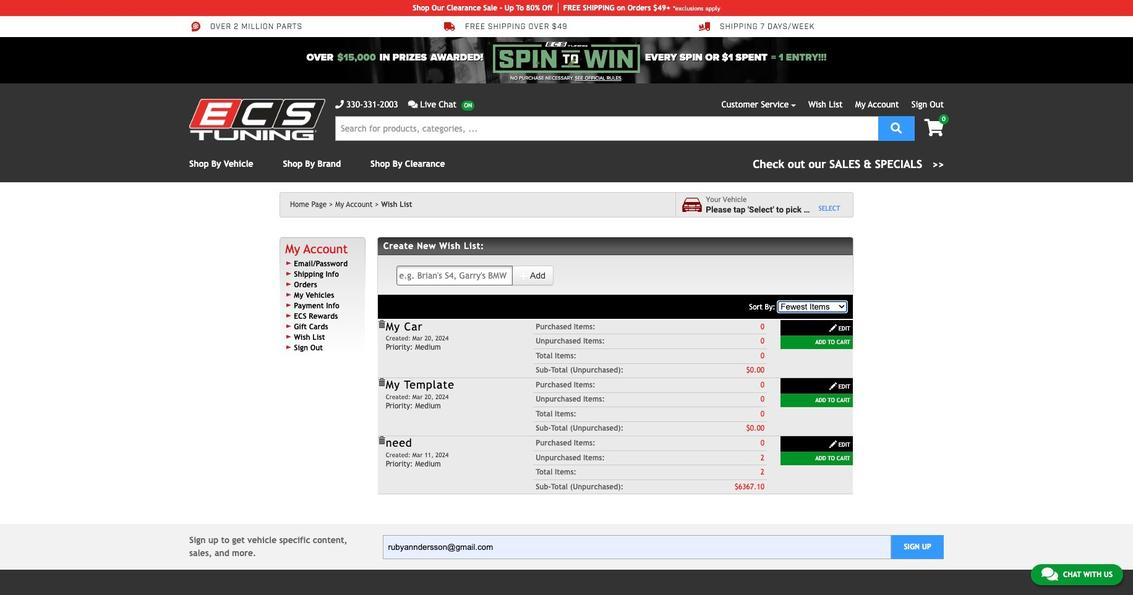 Task type: locate. For each thing, give the bounding box(es) containing it.
2 delete image from the top
[[377, 437, 386, 446]]

Email email field
[[383, 536, 892, 560]]

delete image
[[377, 321, 386, 329], [377, 437, 386, 446]]

0 vertical spatial delete image
[[377, 321, 386, 329]]

delete image
[[377, 379, 386, 387]]

1 vertical spatial delete image
[[377, 437, 386, 446]]

delete image up delete icon
[[377, 321, 386, 329]]

comments image
[[408, 100, 418, 109]]

ecs tuning 'spin to win' contest logo image
[[493, 42, 640, 73]]

delete image down delete icon
[[377, 437, 386, 446]]

shopping cart image
[[925, 119, 944, 137]]

white image
[[520, 272, 528, 281], [829, 324, 838, 333], [829, 382, 838, 391], [829, 441, 838, 449]]



Task type: describe. For each thing, give the bounding box(es) containing it.
Search text field
[[335, 116, 879, 141]]

ecs tuning image
[[189, 99, 325, 140]]

e.g. Brian's S4, Garry's BMW E92...etc text field
[[396, 266, 513, 286]]

search image
[[891, 122, 902, 133]]

phone image
[[335, 100, 344, 109]]

1 delete image from the top
[[377, 321, 386, 329]]



Task type: vqa. For each thing, say whether or not it's contained in the screenshot.
the topmost Availability: In Stock
no



